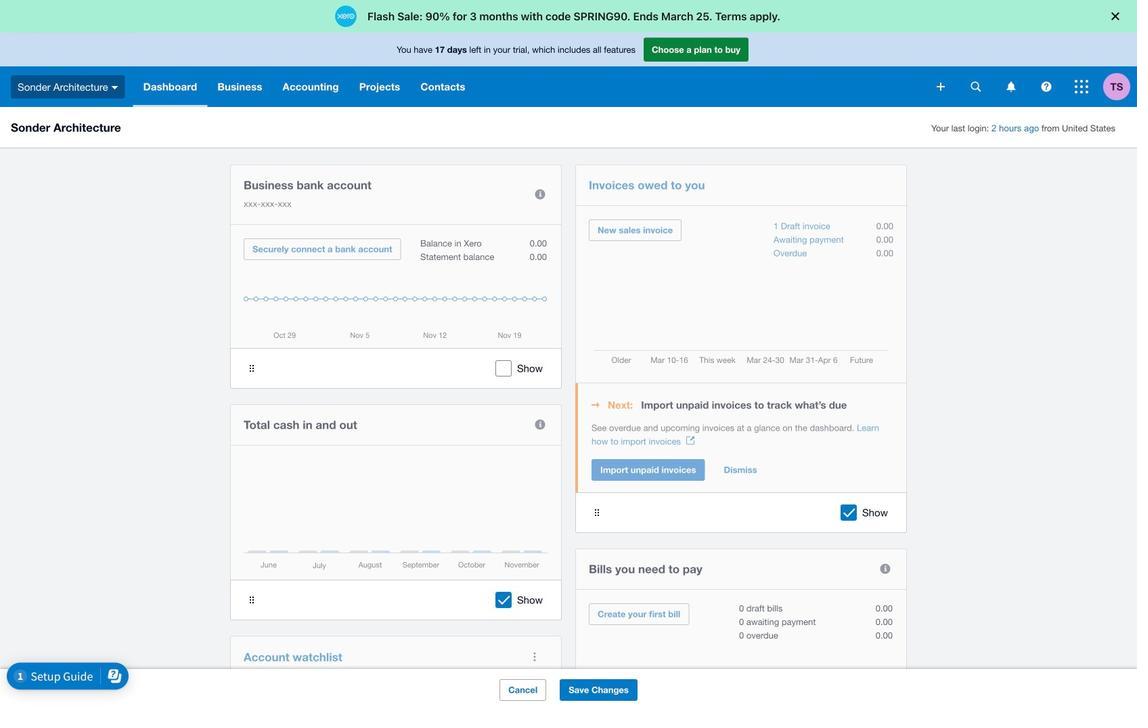 Task type: locate. For each thing, give the bounding box(es) containing it.
dialog
[[0, 0, 1138, 33]]

banner
[[0, 33, 1138, 107]]

svg image
[[1008, 82, 1016, 92], [937, 83, 946, 91]]

svg image
[[1076, 80, 1089, 93], [972, 82, 982, 92], [1042, 82, 1052, 92], [112, 86, 118, 89]]



Task type: vqa. For each thing, say whether or not it's contained in the screenshot.
individual
no



Task type: describe. For each thing, give the bounding box(es) containing it.
opens in a new tab image
[[687, 437, 695, 445]]

panel body document
[[592, 421, 894, 448]]

1 horizontal spatial svg image
[[1008, 82, 1016, 92]]

0 horizontal spatial svg image
[[937, 83, 946, 91]]



